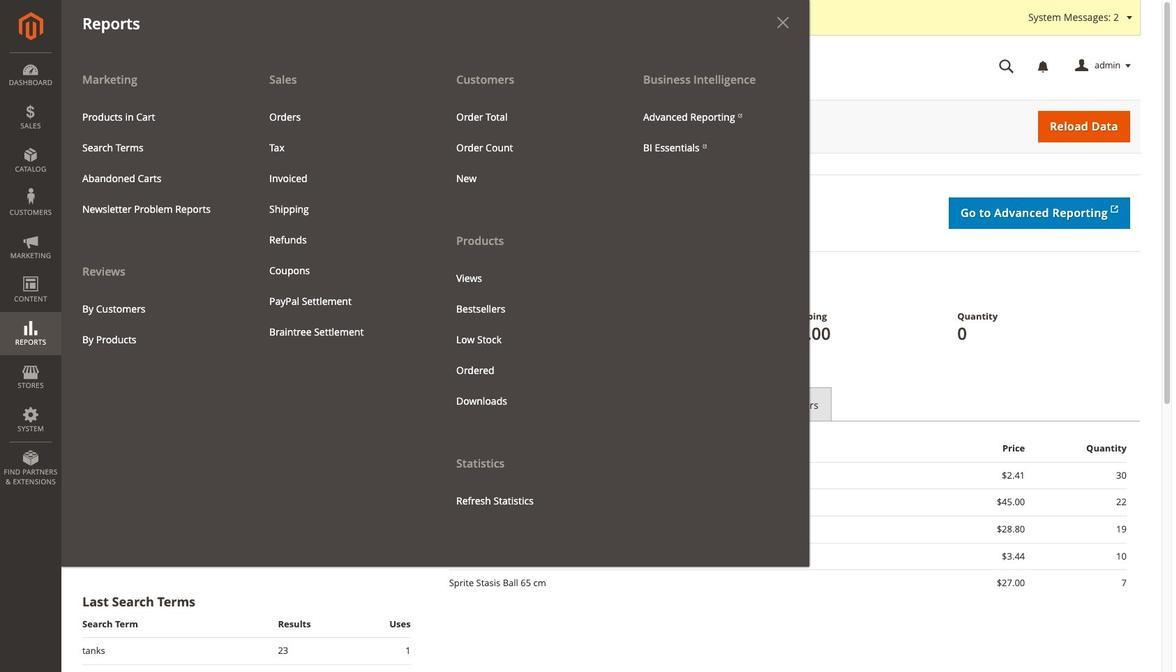 Task type: locate. For each thing, give the bounding box(es) containing it.
magento admin panel image
[[18, 12, 43, 40]]

menu
[[61, 64, 810, 567], [61, 64, 249, 355], [436, 64, 623, 516], [72, 102, 238, 225], [259, 102, 425, 348], [446, 102, 612, 194], [633, 102, 799, 163], [446, 263, 612, 417], [72, 294, 238, 355]]

menu bar
[[0, 0, 810, 567]]



Task type: vqa. For each thing, say whether or not it's contained in the screenshot.
menu
yes



